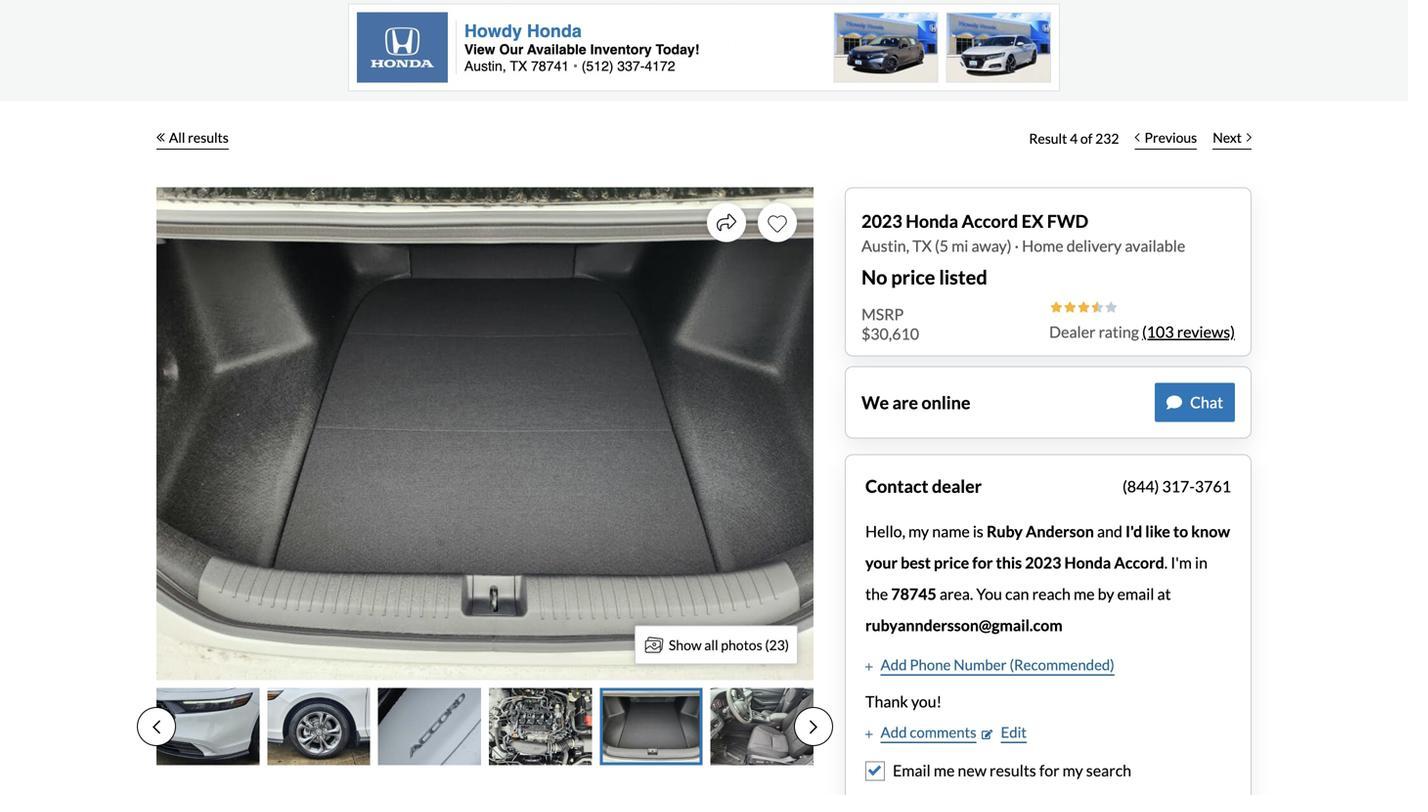 Task type: describe. For each thing, give the bounding box(es) containing it.
mi
[[952, 236, 969, 255]]

new
[[958, 761, 987, 780]]

0 vertical spatial price
[[891, 266, 935, 289]]

4
[[1070, 130, 1078, 147]]

search
[[1086, 761, 1132, 780]]

add for add phone number (recommended)
[[881, 656, 907, 673]]

·
[[1015, 236, 1019, 255]]

the
[[866, 584, 888, 603]]

this
[[996, 553, 1022, 572]]

i'm
[[1171, 553, 1192, 572]]

next
[[1213, 129, 1242, 146]]

previous
[[1145, 129, 1197, 146]]

(recommended)
[[1010, 656, 1115, 673]]

number
[[954, 656, 1007, 673]]

ruby
[[987, 522, 1023, 541]]

reach
[[1032, 584, 1071, 603]]

chat
[[1190, 393, 1223, 412]]

you!
[[911, 692, 942, 711]]

phone
[[910, 656, 951, 673]]

listed
[[939, 266, 988, 289]]

to
[[1173, 522, 1188, 541]]

in
[[1195, 553, 1208, 572]]

fwd
[[1047, 210, 1089, 232]]

all
[[169, 129, 185, 146]]

ex
[[1022, 210, 1044, 232]]

advertisement region
[[348, 3, 1060, 91]]

vehicle full photo image
[[156, 187, 814, 680]]

$30,610
[[862, 324, 919, 343]]

edit button
[[982, 721, 1027, 743]]

no price listed
[[862, 266, 988, 289]]

hello, my name is ruby anderson and
[[866, 522, 1126, 541]]

best
[[901, 553, 931, 572]]

chat button
[[1155, 383, 1235, 422]]

accord for 2023 honda accord ex fwd austin, tx (5 mi away) · home delivery available
[[962, 210, 1018, 232]]

show all photos (23) link
[[635, 625, 798, 665]]

we are online
[[862, 392, 971, 413]]

and
[[1097, 522, 1123, 541]]

show
[[669, 637, 702, 653]]

78745
[[891, 584, 937, 603]]

view vehicle photo 7 image
[[156, 688, 259, 765]]

tx
[[913, 236, 932, 255]]

232
[[1095, 130, 1119, 147]]

thank you!
[[866, 692, 942, 711]]

email
[[893, 761, 931, 780]]

comment image
[[1167, 395, 1182, 410]]

add comments button
[[866, 721, 977, 743]]

photos
[[721, 637, 762, 653]]

78745 area. you can reach me by email at
[[891, 584, 1171, 603]]

(5
[[935, 236, 949, 255]]

result 4 of 232
[[1029, 130, 1119, 147]]

no
[[862, 266, 888, 289]]

share image
[[717, 213, 736, 232]]

1 vertical spatial results
[[990, 761, 1036, 780]]

i'd like to know your best price for this
[[866, 522, 1230, 572]]

(844)
[[1123, 477, 1159, 496]]

by
[[1098, 584, 1114, 603]]

edit
[[1001, 723, 1027, 741]]

hello,
[[866, 522, 906, 541]]

.
[[1164, 553, 1168, 572]]

know
[[1191, 522, 1230, 541]]

show all photos (23)
[[669, 637, 789, 653]]

name
[[932, 522, 970, 541]]

edit image
[[982, 729, 993, 739]]

available
[[1125, 236, 1186, 255]]

online
[[922, 392, 971, 413]]

view vehicle photo 11 image
[[600, 688, 703, 765]]

(103
[[1142, 322, 1174, 341]]

delivery
[[1067, 236, 1122, 255]]



Task type: vqa. For each thing, say whether or not it's contained in the screenshot.
left options
no



Task type: locate. For each thing, give the bounding box(es) containing it.
for
[[972, 553, 993, 572], [1039, 761, 1060, 780]]

(103 reviews) button
[[1142, 320, 1235, 344]]

honda for 2023 honda accord ex fwd austin, tx (5 mi away) · home delivery available
[[906, 210, 958, 232]]

0 vertical spatial results
[[188, 129, 229, 146]]

me left by
[[1074, 584, 1095, 603]]

0 vertical spatial accord
[[962, 210, 1018, 232]]

2023
[[862, 210, 902, 232], [1025, 553, 1061, 572]]

2023 honda accord ex fwd austin, tx (5 mi away) · home delivery available
[[862, 210, 1186, 255]]

dealer
[[1049, 322, 1096, 341]]

1 horizontal spatial accord
[[1114, 553, 1164, 572]]

view vehicle photo 12 image
[[711, 688, 814, 765]]

1 horizontal spatial 2023
[[1025, 553, 1061, 572]]

rating
[[1099, 322, 1139, 341]]

results down the edit
[[990, 761, 1036, 780]]

(23)
[[765, 637, 789, 653]]

view vehicle photo 9 image
[[378, 688, 481, 765]]

is
[[973, 522, 984, 541]]

my left search
[[1063, 761, 1083, 780]]

1 vertical spatial me
[[934, 761, 955, 780]]

me left new
[[934, 761, 955, 780]]

2023 up the reach
[[1025, 553, 1061, 572]]

2023 inside 2023 honda accord ex fwd austin, tx (5 mi away) · home delivery available
[[862, 210, 902, 232]]

rubyanndersson@gmail.com
[[866, 616, 1063, 635]]

honda inside 2023 honda accord ex fwd austin, tx (5 mi away) · home delivery available
[[906, 210, 958, 232]]

honda
[[906, 210, 958, 232], [1064, 553, 1111, 572]]

anderson
[[1026, 522, 1094, 541]]

view vehicle photo 10 image
[[489, 688, 592, 765]]

results right all
[[188, 129, 229, 146]]

1 horizontal spatial my
[[1063, 761, 1083, 780]]

honda for 2023 honda accord
[[1064, 553, 1111, 572]]

plus image
[[866, 662, 873, 672]]

contact
[[866, 475, 929, 497]]

me
[[1074, 584, 1095, 603], [934, 761, 955, 780]]

1 vertical spatial for
[[1039, 761, 1060, 780]]

are
[[892, 392, 918, 413]]

0 vertical spatial add
[[881, 656, 907, 673]]

plus image
[[866, 729, 873, 739]]

email me new results for my search
[[893, 761, 1132, 780]]

0 vertical spatial honda
[[906, 210, 958, 232]]

comments
[[910, 723, 977, 741]]

accord for 2023 honda accord
[[1114, 553, 1164, 572]]

1 vertical spatial accord
[[1114, 553, 1164, 572]]

price down name
[[934, 553, 969, 572]]

at
[[1157, 584, 1171, 603]]

can
[[1005, 584, 1029, 603]]

dealer
[[932, 475, 982, 497]]

. i'm in the
[[866, 553, 1208, 603]]

we
[[862, 392, 889, 413]]

austin,
[[862, 236, 910, 255]]

thank
[[866, 692, 908, 711]]

prev page image
[[153, 719, 160, 735]]

honda up by
[[1064, 553, 1111, 572]]

away)
[[972, 236, 1012, 255]]

0 vertical spatial for
[[972, 553, 993, 572]]

chevron left image
[[1135, 133, 1140, 142]]

i'd
[[1126, 522, 1142, 541]]

2023 for 2023 honda accord
[[1025, 553, 1061, 572]]

accord up away)
[[962, 210, 1018, 232]]

add right plus image
[[881, 723, 907, 741]]

2023 for 2023 honda accord ex fwd austin, tx (5 mi away) · home delivery available
[[862, 210, 902, 232]]

2023 honda accord
[[1025, 553, 1164, 572]]

add inside button
[[881, 723, 907, 741]]

previous link
[[1127, 117, 1205, 160]]

all
[[704, 637, 718, 653]]

0 horizontal spatial 2023
[[862, 210, 902, 232]]

accord inside 2023 honda accord ex fwd austin, tx (5 mi away) · home delivery available
[[962, 210, 1018, 232]]

msrp
[[862, 305, 904, 324]]

of
[[1081, 130, 1093, 147]]

317-
[[1162, 477, 1195, 496]]

1 add from the top
[[881, 656, 907, 673]]

view vehicle photo 8 image
[[267, 688, 370, 765]]

email
[[1117, 584, 1154, 603]]

area.
[[940, 584, 973, 603]]

next page image
[[810, 719, 818, 735]]

price down tx
[[891, 266, 935, 289]]

0 horizontal spatial for
[[972, 553, 993, 572]]

1 horizontal spatial honda
[[1064, 553, 1111, 572]]

contact dealer
[[866, 475, 982, 497]]

0 vertical spatial 2023
[[862, 210, 902, 232]]

like
[[1145, 522, 1170, 541]]

0 horizontal spatial results
[[188, 129, 229, 146]]

next link
[[1205, 117, 1260, 160]]

3761
[[1195, 477, 1231, 496]]

reviews)
[[1177, 322, 1235, 341]]

add phone number (recommended) button
[[866, 654, 1115, 676]]

all results
[[169, 129, 229, 146]]

1 horizontal spatial for
[[1039, 761, 1060, 780]]

home
[[1022, 236, 1064, 255]]

for left search
[[1039, 761, 1060, 780]]

all results link
[[156, 117, 229, 160]]

price
[[891, 266, 935, 289], [934, 553, 969, 572]]

for left this
[[972, 553, 993, 572]]

chevron double left image
[[156, 133, 165, 142]]

result
[[1029, 130, 1067, 147]]

add phone number (recommended)
[[881, 656, 1115, 673]]

tab list
[[137, 688, 833, 765]]

0 vertical spatial me
[[1074, 584, 1095, 603]]

1 vertical spatial add
[[881, 723, 907, 741]]

0 horizontal spatial my
[[909, 522, 929, 541]]

1 vertical spatial 2023
[[1025, 553, 1061, 572]]

chevron right image
[[1247, 133, 1252, 142]]

(844) 317-3761
[[1123, 477, 1231, 496]]

my up best
[[909, 522, 929, 541]]

honda up (5 in the right of the page
[[906, 210, 958, 232]]

1 vertical spatial price
[[934, 553, 969, 572]]

your
[[866, 553, 898, 572]]

0 horizontal spatial honda
[[906, 210, 958, 232]]

add for add comments
[[881, 723, 907, 741]]

add right plus icon
[[881, 656, 907, 673]]

0 horizontal spatial me
[[934, 761, 955, 780]]

2023 up austin,
[[862, 210, 902, 232]]

accord up 'email'
[[1114, 553, 1164, 572]]

you
[[976, 584, 1002, 603]]

1 horizontal spatial me
[[1074, 584, 1095, 603]]

1 vertical spatial my
[[1063, 761, 1083, 780]]

msrp $30,610
[[862, 305, 919, 343]]

2 add from the top
[[881, 723, 907, 741]]

1 vertical spatial honda
[[1064, 553, 1111, 572]]

accord
[[962, 210, 1018, 232], [1114, 553, 1164, 572]]

0 horizontal spatial accord
[[962, 210, 1018, 232]]

my
[[909, 522, 929, 541], [1063, 761, 1083, 780]]

add comments
[[881, 723, 977, 741]]

for inside i'd like to know your best price for this
[[972, 553, 993, 572]]

0 vertical spatial my
[[909, 522, 929, 541]]

dealer rating (103 reviews)
[[1049, 322, 1235, 341]]

add inside button
[[881, 656, 907, 673]]

1 horizontal spatial results
[[990, 761, 1036, 780]]

price inside i'd like to know your best price for this
[[934, 553, 969, 572]]



